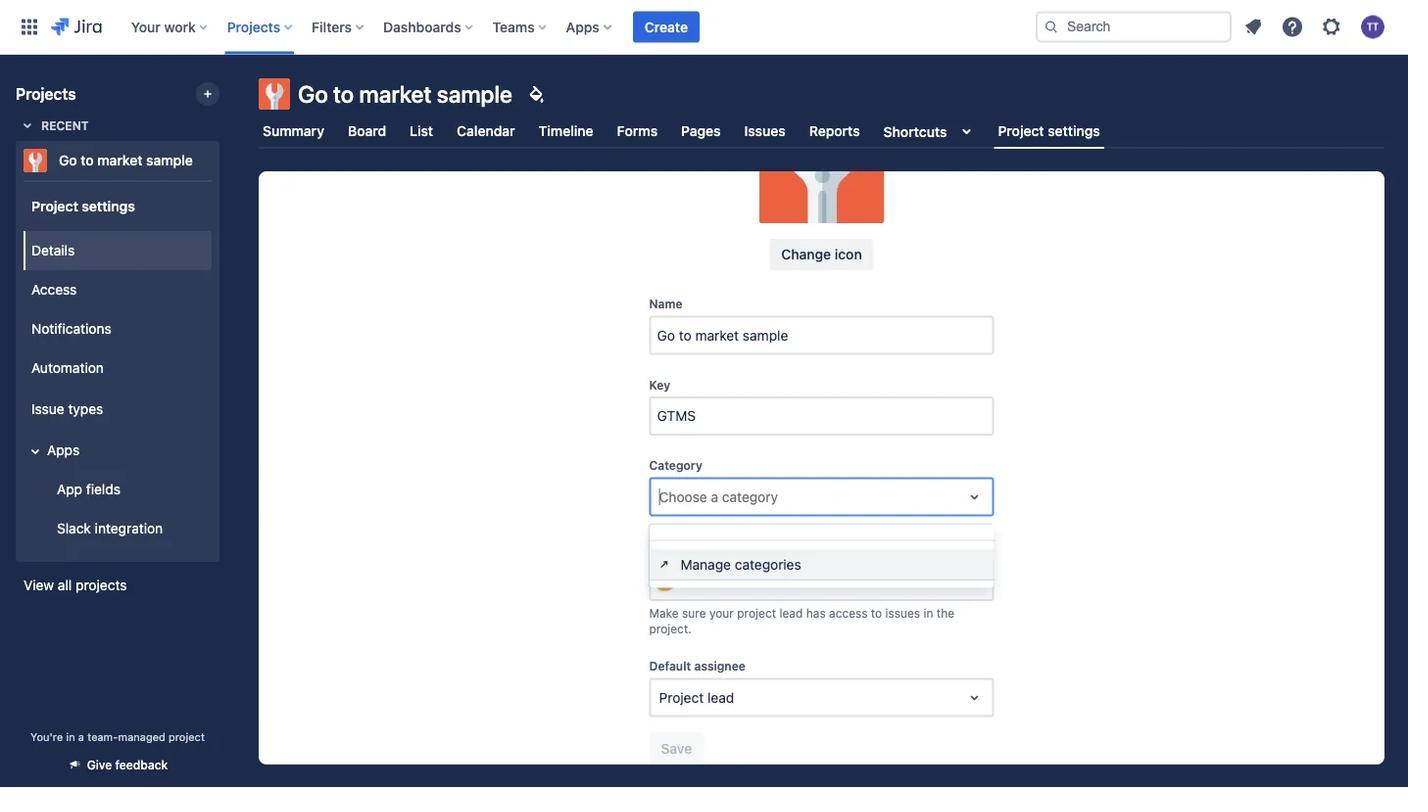 Task type: locate. For each thing, give the bounding box(es) containing it.
tab list
[[247, 114, 1396, 149]]

to up 'board'
[[333, 80, 354, 108]]

add to starred image
[[214, 149, 237, 172]]

a right choose
[[711, 489, 718, 506]]

your work button
[[125, 11, 215, 43]]

banner
[[0, 0, 1408, 55]]

teams
[[493, 19, 535, 35]]

go up the summary
[[298, 80, 328, 108]]

1 horizontal spatial sample
[[437, 80, 512, 108]]

filters
[[312, 19, 352, 35]]

1 vertical spatial go
[[59, 152, 77, 169]]

change icon
[[781, 247, 862, 263]]

0 horizontal spatial market
[[97, 152, 143, 169]]

project right your
[[737, 607, 776, 621]]

Name field
[[651, 318, 992, 354]]

go
[[298, 80, 328, 108], [59, 152, 77, 169]]

1 group from the top
[[20, 180, 212, 561]]

choose a category
[[659, 489, 778, 506]]

apps button
[[24, 431, 212, 470]]

project right shortcuts popup button
[[998, 123, 1044, 139]]

project lead down the default assignee
[[659, 690, 734, 706]]

sample up calendar at the left of page
[[437, 80, 512, 108]]

go to market sample down recent
[[59, 152, 193, 169]]

apps
[[566, 19, 600, 35], [47, 443, 80, 459]]

go to market sample up 'list'
[[298, 80, 512, 108]]

in
[[924, 607, 933, 621], [66, 731, 75, 744]]

to
[[333, 80, 354, 108], [81, 152, 94, 169], [871, 607, 882, 621]]

1 horizontal spatial a
[[711, 489, 718, 506]]

apps button
[[560, 11, 619, 43]]

0 horizontal spatial go
[[59, 152, 77, 169]]

app
[[57, 482, 82, 498]]

give
[[87, 759, 112, 773]]

sample left add to starred image
[[146, 152, 193, 169]]

1 horizontal spatial apps
[[566, 19, 600, 35]]

Key field
[[651, 399, 992, 435]]

go to market sample
[[298, 80, 512, 108], [59, 152, 193, 169]]

0 horizontal spatial apps
[[47, 443, 80, 459]]

in inside make sure your project lead has access to issues in the project.
[[924, 607, 933, 621]]

0 vertical spatial in
[[924, 607, 933, 621]]

work
[[164, 19, 196, 35]]

project settings inside group
[[31, 198, 135, 214]]

a
[[711, 489, 718, 506], [78, 731, 84, 744]]

2 vertical spatial to
[[871, 607, 882, 621]]

1 vertical spatial projects
[[16, 85, 76, 103]]

primary element
[[12, 0, 1036, 54]]

market
[[359, 80, 432, 108], [97, 152, 143, 169]]

automation link
[[24, 349, 212, 388]]

0 vertical spatial projects
[[227, 19, 280, 35]]

group
[[20, 180, 212, 561], [20, 225, 212, 555]]

search image
[[1044, 19, 1059, 35]]

issue
[[31, 401, 64, 418]]

1 horizontal spatial in
[[924, 607, 933, 621]]

1 vertical spatial settings
[[82, 198, 135, 214]]

sample
[[437, 80, 512, 108], [146, 152, 193, 169]]

in left the
[[924, 607, 933, 621]]

1 vertical spatial project settings
[[31, 198, 135, 214]]

details link
[[24, 231, 212, 270]]

project lead up open link icon
[[649, 540, 718, 554]]

banner containing your work
[[0, 0, 1408, 55]]

0 vertical spatial go to market sample
[[298, 80, 512, 108]]

0 vertical spatial apps
[[566, 19, 600, 35]]

project inside make sure your project lead has access to issues in the project.
[[737, 607, 776, 621]]

1 vertical spatial sample
[[146, 152, 193, 169]]

apps right teams dropdown button
[[566, 19, 600, 35]]

icon
[[835, 247, 862, 263]]

has
[[806, 607, 826, 621]]

default
[[649, 660, 691, 674]]

0 horizontal spatial project settings
[[31, 198, 135, 214]]

0 horizontal spatial go to market sample
[[59, 152, 193, 169]]

to left issues
[[871, 607, 882, 621]]

choose
[[659, 489, 707, 506]]

0 horizontal spatial settings
[[82, 198, 135, 214]]

issues
[[744, 123, 786, 139]]

1 vertical spatial apps
[[47, 443, 80, 459]]

fields
[[86, 482, 120, 498]]

1 horizontal spatial go
[[298, 80, 328, 108]]

appswitcher icon image
[[18, 15, 41, 39]]

0 vertical spatial project settings
[[998, 123, 1100, 139]]

0 vertical spatial go
[[298, 80, 328, 108]]

you're in a team-managed project
[[30, 731, 205, 744]]

shortcuts
[[884, 123, 947, 139]]

0 horizontal spatial to
[[81, 152, 94, 169]]

2 group from the top
[[20, 225, 212, 555]]

project.
[[649, 623, 692, 636]]

projects
[[227, 19, 280, 35], [16, 85, 76, 103]]

settings
[[1048, 123, 1100, 139], [82, 198, 135, 214]]

go to market sample inside the go to market sample "link"
[[59, 152, 193, 169]]

project settings inside tab list
[[998, 123, 1100, 139]]

0 vertical spatial project
[[737, 607, 776, 621]]

project
[[998, 123, 1044, 139], [31, 198, 78, 214], [649, 540, 691, 554], [659, 690, 704, 706]]

eloisefrancis23 image
[[653, 569, 677, 592]]

2 horizontal spatial to
[[871, 607, 882, 621]]

1 horizontal spatial project
[[737, 607, 776, 621]]

lead up manage
[[694, 540, 718, 554]]

0 horizontal spatial in
[[66, 731, 75, 744]]

project lead
[[649, 540, 718, 554], [659, 690, 734, 706]]

projects inside popup button
[[227, 19, 280, 35]]

market up the details 'link'
[[97, 152, 143, 169]]

to down recent
[[81, 152, 94, 169]]

board link
[[344, 114, 390, 149]]

timeline
[[539, 123, 593, 139]]

key
[[649, 379, 670, 392]]

1 vertical spatial in
[[66, 731, 75, 744]]

Category text field
[[659, 488, 663, 508]]

1 vertical spatial to
[[81, 152, 94, 169]]

1 vertical spatial go to market sample
[[59, 152, 193, 169]]

1 vertical spatial market
[[97, 152, 143, 169]]

view all projects
[[24, 578, 127, 594]]

jira image
[[51, 15, 102, 39], [51, 15, 102, 39]]

group containing details
[[20, 225, 212, 555]]

0 vertical spatial to
[[333, 80, 354, 108]]

0 vertical spatial settings
[[1048, 123, 1100, 139]]

go down recent
[[59, 152, 77, 169]]

project right "managed"
[[169, 731, 205, 744]]

project up details
[[31, 198, 78, 214]]

in right you're
[[66, 731, 75, 744]]

1 horizontal spatial go to market sample
[[298, 80, 512, 108]]

0 horizontal spatial a
[[78, 731, 84, 744]]

0 vertical spatial market
[[359, 80, 432, 108]]

forms link
[[613, 114, 662, 149]]

sure
[[682, 607, 706, 621]]

apps inside popup button
[[566, 19, 600, 35]]

recent
[[41, 119, 89, 132]]

1 vertical spatial lead
[[780, 607, 803, 621]]

lead left has
[[780, 607, 803, 621]]

give feedback
[[87, 759, 168, 773]]

1 horizontal spatial projects
[[227, 19, 280, 35]]

projects button
[[221, 11, 300, 43]]

1 vertical spatial project
[[169, 731, 205, 744]]

a left "team-"
[[78, 731, 84, 744]]

forms
[[617, 123, 658, 139]]

1 horizontal spatial project settings
[[998, 123, 1100, 139]]

apps up app
[[47, 443, 80, 459]]

slack integration
[[57, 521, 163, 537]]

project avatar image
[[759, 98, 884, 224]]

access
[[31, 282, 77, 298]]

projects up collapse recent projects image
[[16, 85, 76, 103]]

app fields
[[57, 482, 120, 498]]

to inside "link"
[[81, 152, 94, 169]]

projects right the work
[[227, 19, 280, 35]]

filters button
[[306, 11, 371, 43]]

1 horizontal spatial market
[[359, 80, 432, 108]]

help image
[[1281, 15, 1304, 39]]

0 vertical spatial sample
[[437, 80, 512, 108]]

lead down "assignee"
[[708, 690, 734, 706]]

0 vertical spatial project lead
[[649, 540, 718, 554]]

expand image
[[24, 440, 47, 464]]

pages link
[[677, 114, 725, 149]]

market up 'list'
[[359, 80, 432, 108]]

project settings
[[998, 123, 1100, 139], [31, 198, 135, 214]]

0 horizontal spatial sample
[[146, 152, 193, 169]]

1 horizontal spatial settings
[[1048, 123, 1100, 139]]

integration
[[95, 521, 163, 537]]

0 horizontal spatial project
[[169, 731, 205, 744]]



Task type: describe. For each thing, give the bounding box(es) containing it.
default assignee
[[649, 660, 746, 674]]

collapse recent projects image
[[16, 114, 39, 137]]

1 vertical spatial a
[[78, 731, 84, 744]]

reports link
[[805, 114, 864, 149]]

your work
[[131, 19, 196, 35]]

open image
[[963, 486, 986, 510]]

issue types link
[[24, 388, 212, 431]]

settings inside group
[[82, 198, 135, 214]]

eloisefrancis23
[[686, 572, 783, 589]]

dashboards button
[[377, 11, 481, 43]]

go to market sample link
[[16, 141, 212, 180]]

make sure your project lead has access to issues in the project.
[[649, 607, 955, 636]]

group containing project settings
[[20, 180, 212, 561]]

0 horizontal spatial projects
[[16, 85, 76, 103]]

open image
[[963, 687, 986, 710]]

feedback
[[115, 759, 168, 773]]

types
[[68, 401, 103, 418]]

to inside make sure your project lead has access to issues in the project.
[[871, 607, 882, 621]]

1 horizontal spatial to
[[333, 80, 354, 108]]

0 vertical spatial lead
[[694, 540, 718, 554]]

details
[[31, 243, 75, 259]]

manage categories
[[681, 557, 801, 573]]

slack integration link
[[35, 510, 212, 549]]

pages
[[681, 123, 721, 139]]

notifications
[[31, 321, 111, 337]]

project inside group
[[31, 198, 78, 214]]

0 vertical spatial a
[[711, 489, 718, 506]]

issue types
[[31, 401, 103, 418]]

the
[[937, 607, 955, 621]]

sample inside "link"
[[146, 152, 193, 169]]

access link
[[24, 270, 212, 310]]

Search field
[[1036, 11, 1232, 43]]

shortcuts button
[[880, 114, 982, 149]]

your
[[709, 607, 734, 621]]

slack
[[57, 521, 91, 537]]

list
[[410, 123, 433, 139]]

issues link
[[740, 114, 790, 149]]

automation
[[31, 360, 104, 376]]

managed
[[118, 731, 165, 744]]

teams button
[[487, 11, 554, 43]]

lead inside make sure your project lead has access to issues in the project.
[[780, 607, 803, 621]]

give feedback button
[[56, 750, 180, 782]]

create
[[645, 19, 688, 35]]

projects
[[76, 578, 127, 594]]

summary link
[[259, 114, 328, 149]]

summary
[[263, 123, 324, 139]]

you're
[[30, 731, 63, 744]]

name
[[649, 298, 683, 312]]

notifications link
[[24, 310, 212, 349]]

go inside "link"
[[59, 152, 77, 169]]

app fields link
[[35, 470, 212, 510]]

categories
[[735, 557, 801, 573]]

your
[[131, 19, 161, 35]]

Default assignee text field
[[659, 689, 663, 708]]

project up open link icon
[[649, 540, 691, 554]]

board
[[348, 123, 386, 139]]

notifications image
[[1242, 15, 1265, 39]]

create button
[[633, 11, 700, 43]]

team-
[[87, 731, 118, 744]]

list link
[[406, 114, 437, 149]]

all
[[58, 578, 72, 594]]

view all projects link
[[16, 568, 220, 604]]

create project image
[[200, 86, 216, 102]]

make
[[649, 607, 679, 621]]

your profile and settings image
[[1361, 15, 1385, 39]]

view
[[24, 578, 54, 594]]

issues
[[885, 607, 920, 621]]

manage
[[681, 557, 731, 573]]

tab list containing project settings
[[247, 114, 1396, 149]]

calendar link
[[453, 114, 519, 149]]

category
[[722, 489, 778, 506]]

1 vertical spatial project lead
[[659, 690, 734, 706]]

2 vertical spatial lead
[[708, 690, 734, 706]]

calendar
[[457, 123, 515, 139]]

settings image
[[1320, 15, 1344, 39]]

apps inside button
[[47, 443, 80, 459]]

change
[[781, 247, 831, 263]]

project down 'default'
[[659, 690, 704, 706]]

dashboards
[[383, 19, 461, 35]]

category
[[649, 460, 702, 473]]

open link image
[[657, 558, 673, 573]]

reports
[[809, 123, 860, 139]]

set background color image
[[524, 82, 548, 106]]

change icon button
[[770, 240, 874, 271]]

market inside "link"
[[97, 152, 143, 169]]

timeline link
[[535, 114, 597, 149]]

access
[[829, 607, 868, 621]]

assignee
[[694, 660, 746, 674]]



Task type: vqa. For each thing, say whether or not it's contained in the screenshot.
Private
no



